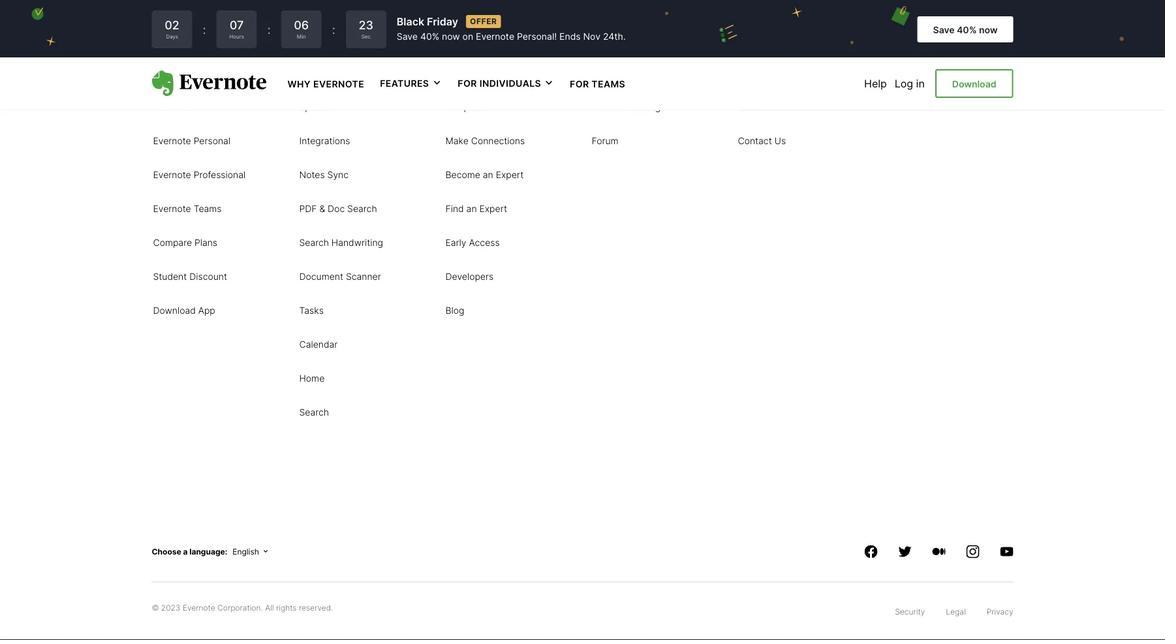 Task type: vqa. For each thing, say whether or not it's contained in the screenshot.
MB related to 14.99
no



Task type: describe. For each thing, give the bounding box(es) containing it.
23
[[359, 18, 374, 32]]

07 hours
[[229, 18, 244, 40]]

notes
[[299, 170, 325, 181]]

compare plans link
[[153, 236, 217, 249]]

blog link
[[446, 304, 465, 317]]

why evernote link for evernote
[[153, 67, 212, 79]]

evernote up compare
[[153, 204, 191, 215]]

notes sync
[[299, 170, 349, 181]]

teams for for teams
[[592, 78, 626, 89]]

contact us link
[[738, 134, 786, 147]]

expert for find an expert
[[480, 204, 507, 215]]

evernote left free
[[153, 102, 191, 113]]

handwriting
[[332, 238, 383, 249]]

download for download
[[953, 78, 997, 89]]

tasks
[[299, 306, 324, 317]]

now for save 40% now on evernote personal! ends nov 24th.
[[442, 31, 460, 42]]

evernote free
[[153, 102, 213, 113]]

calendar
[[299, 340, 338, 351]]

web clipper link
[[299, 67, 351, 79]]

notes sync link
[[299, 168, 349, 181]]

2 : from the left
[[267, 22, 271, 37]]

download app link
[[153, 304, 215, 317]]

expert for become an expert
[[496, 170, 524, 181]]

scanner
[[346, 272, 381, 283]]

for for for teams
[[570, 78, 589, 89]]

save 40% now on evernote personal! ends nov 24th.
[[397, 31, 626, 42]]

40% for save 40% now
[[957, 24, 977, 35]]

2023
[[161, 604, 180, 613]]

find an expert link
[[446, 202, 507, 215]]

tasks link
[[299, 304, 324, 317]]

contact
[[738, 136, 772, 147]]

access
[[469, 238, 500, 249]]

features inside 'features' button
[[380, 78, 429, 89]]

free
[[194, 102, 213, 113]]

home
[[299, 373, 325, 385]]

help & learning
[[592, 68, 659, 79]]

an for find
[[467, 204, 477, 215]]

1 vertical spatial resources
[[446, 68, 490, 79]]

save for save 40% now
[[933, 24, 955, 35]]

evernote logo image
[[152, 71, 267, 97]]

help link
[[865, 77, 887, 90]]

calendar link
[[299, 338, 338, 351]]

developers link
[[446, 270, 494, 283]]

evernote personal
[[153, 136, 231, 147]]

nov
[[583, 31, 601, 42]]

& for pdf
[[320, 204, 325, 215]]

legal
[[946, 608, 966, 617]]

& for help
[[614, 68, 620, 79]]

doc
[[328, 204, 345, 215]]

spaces link
[[299, 101, 331, 113]]

web clipper
[[299, 68, 351, 79]]

student discount link
[[153, 270, 227, 283]]

early access link
[[446, 236, 500, 249]]

legal link
[[946, 604, 966, 620]]

min
[[297, 33, 306, 40]]

evernote up spaces "link"
[[313, 78, 364, 89]]

troubleshooting link
[[592, 101, 661, 113]]

integrations link
[[299, 134, 350, 147]]

download app
[[153, 306, 215, 317]]

become an expert link
[[446, 168, 524, 181]]

06 min
[[294, 18, 309, 40]]

©
[[152, 604, 159, 613]]

early
[[446, 238, 467, 249]]

evernote down offer
[[476, 31, 515, 42]]

compare
[[153, 238, 192, 249]]

help for help & learning
[[592, 68, 612, 79]]

professional
[[194, 170, 246, 181]]

language:
[[189, 547, 227, 557]]

product
[[152, 34, 199, 45]]

web
[[299, 68, 318, 79]]

24th.
[[603, 31, 626, 42]]

evernote up evernote teams link
[[153, 170, 191, 181]]

help for help
[[865, 77, 887, 90]]

log in
[[895, 77, 925, 90]]

for teams
[[570, 78, 626, 89]]

offer
[[470, 17, 497, 26]]

02
[[165, 18, 179, 32]]

forum link
[[592, 134, 619, 147]]

make
[[446, 136, 469, 147]]

now for save 40% now
[[979, 24, 998, 35]]

download for download app
[[153, 306, 196, 317]]

evernote free link
[[153, 101, 213, 113]]

choose
[[152, 547, 181, 557]]

© 2023 evernote corporation. all rights reserved.
[[152, 604, 333, 613]]

why for evernote professional
[[153, 68, 172, 79]]

student discount
[[153, 272, 227, 283]]

evernote personal link
[[153, 134, 231, 147]]

evernote teams
[[153, 204, 222, 215]]

clipper
[[321, 68, 351, 79]]

plans
[[195, 238, 217, 249]]

why for for teams
[[288, 78, 311, 89]]



Task type: locate. For each thing, give the bounding box(es) containing it.
why evernote up spaces "link"
[[288, 78, 364, 89]]

for left help & learning
[[570, 78, 589, 89]]

features
[[298, 34, 347, 45], [380, 78, 429, 89]]

& left doc
[[320, 204, 325, 215]]

0 vertical spatial an
[[483, 170, 493, 181]]

0 horizontal spatial download
[[153, 306, 196, 317]]

for for for individuals
[[458, 78, 477, 89]]

& left learning
[[614, 68, 620, 79]]

1 vertical spatial &
[[320, 204, 325, 215]]

why evernote link for for
[[288, 77, 364, 90]]

an for become
[[483, 170, 493, 181]]

an
[[483, 170, 493, 181], [467, 204, 477, 215]]

reserved.
[[299, 604, 333, 613]]

blog
[[446, 306, 465, 317]]

0 horizontal spatial why evernote link
[[153, 67, 212, 79]]

2 horizontal spatial :
[[332, 22, 335, 37]]

teams
[[592, 78, 626, 89], [194, 204, 222, 215]]

download
[[953, 78, 997, 89], [153, 306, 196, 317]]

pdf
[[299, 204, 317, 215]]

days
[[166, 33, 178, 40]]

1 horizontal spatial help
[[865, 77, 887, 90]]

black friday
[[397, 15, 458, 28]]

individuals
[[480, 78, 541, 89]]

0 horizontal spatial for
[[458, 78, 477, 89]]

0 vertical spatial &
[[614, 68, 620, 79]]

corporation.
[[217, 604, 263, 613]]

1 vertical spatial search
[[299, 238, 329, 249]]

06
[[294, 18, 309, 32]]

help & learning link
[[592, 67, 659, 79]]

0 horizontal spatial features
[[298, 34, 347, 45]]

1 vertical spatial expert
[[480, 204, 507, 215]]

1 horizontal spatial 40%
[[957, 24, 977, 35]]

&
[[614, 68, 620, 79], [320, 204, 325, 215]]

0 vertical spatial resources
[[444, 34, 502, 45]]

resources down offer
[[444, 34, 502, 45]]

2 vertical spatial search
[[299, 407, 329, 419]]

app
[[198, 306, 215, 317]]

0 vertical spatial features
[[298, 34, 347, 45]]

evernote down evernote free
[[153, 136, 191, 147]]

evernote teams link
[[153, 202, 222, 215]]

search right doc
[[347, 204, 377, 215]]

all
[[265, 604, 274, 613]]

connections
[[471, 136, 525, 147]]

0 horizontal spatial now
[[442, 31, 460, 42]]

expert inside become an expert link
[[496, 170, 524, 181]]

0 horizontal spatial &
[[320, 204, 325, 215]]

02 days
[[165, 18, 179, 40]]

now left on
[[442, 31, 460, 42]]

resources up templates link
[[446, 68, 490, 79]]

0 horizontal spatial 40%
[[420, 31, 439, 42]]

choose a language:
[[152, 547, 227, 557]]

0 horizontal spatial save
[[397, 31, 418, 42]]

0 horizontal spatial why
[[153, 68, 172, 79]]

sync
[[328, 170, 349, 181]]

a
[[183, 547, 188, 557]]

: left 23 sec
[[332, 22, 335, 37]]

why down product
[[153, 68, 172, 79]]

learning
[[622, 68, 659, 79]]

make connections link
[[446, 134, 525, 147]]

document
[[299, 272, 343, 283]]

1 horizontal spatial an
[[483, 170, 493, 181]]

why evernote link up evernote free link
[[153, 67, 212, 79]]

teams for evernote teams
[[194, 204, 222, 215]]

0 horizontal spatial an
[[467, 204, 477, 215]]

pdf & doc search link
[[299, 202, 377, 215]]

document scanner link
[[299, 270, 381, 283]]

40% down black friday
[[420, 31, 439, 42]]

0 vertical spatial search
[[347, 204, 377, 215]]

save 40% now
[[933, 24, 998, 35]]

personal!
[[517, 31, 557, 42]]

security
[[895, 608, 925, 617]]

log
[[895, 77, 914, 90]]

1 horizontal spatial now
[[979, 24, 998, 35]]

1 horizontal spatial save
[[933, 24, 955, 35]]

an right find
[[467, 204, 477, 215]]

integrations
[[299, 136, 350, 147]]

1 horizontal spatial features
[[380, 78, 429, 89]]

1 horizontal spatial &
[[614, 68, 620, 79]]

developers
[[446, 272, 494, 283]]

3 : from the left
[[332, 22, 335, 37]]

careers
[[738, 102, 772, 113]]

find an expert
[[446, 204, 507, 215]]

40% up download link
[[957, 24, 977, 35]]

23 sec
[[359, 18, 374, 40]]

features down 06
[[298, 34, 347, 45]]

save up download link
[[933, 24, 955, 35]]

1 vertical spatial an
[[467, 204, 477, 215]]

find
[[446, 204, 464, 215]]

resources link
[[446, 67, 490, 79]]

search down the home
[[299, 407, 329, 419]]

search down pdf at the left top of page
[[299, 238, 329, 249]]

1 horizontal spatial why evernote
[[288, 78, 364, 89]]

in
[[917, 77, 925, 90]]

save for save 40% now on evernote personal! ends nov 24th.
[[397, 31, 418, 42]]

1 vertical spatial download
[[153, 306, 196, 317]]

black
[[397, 15, 424, 28]]

0 vertical spatial teams
[[592, 78, 626, 89]]

1 horizontal spatial for
[[570, 78, 589, 89]]

search for search handwriting
[[299, 238, 329, 249]]

evernote professional
[[153, 170, 246, 181]]

templates link
[[446, 101, 490, 113]]

search link
[[299, 406, 329, 419]]

evernote up evernote free link
[[174, 68, 212, 79]]

support
[[591, 34, 636, 45]]

for individuals
[[458, 78, 541, 89]]

for inside button
[[458, 78, 477, 89]]

1 horizontal spatial :
[[267, 22, 271, 37]]

expert down connections
[[496, 170, 524, 181]]

expert down become an expert
[[480, 204, 507, 215]]

evernote
[[476, 31, 515, 42], [174, 68, 212, 79], [313, 78, 364, 89], [153, 102, 191, 113], [153, 136, 191, 147], [153, 170, 191, 181], [153, 204, 191, 215], [183, 604, 215, 613]]

1 horizontal spatial why
[[288, 78, 311, 89]]

teams inside "link"
[[592, 78, 626, 89]]

search inside "link"
[[299, 238, 329, 249]]

features down black
[[380, 78, 429, 89]]

for individuals button
[[458, 77, 554, 90]]

save down black
[[397, 31, 418, 42]]

an inside become an expert link
[[483, 170, 493, 181]]

us
[[775, 136, 786, 147]]

help down support
[[592, 68, 612, 79]]

40% for save 40% now on evernote personal! ends nov 24th.
[[420, 31, 439, 42]]

0 vertical spatial download
[[953, 78, 997, 89]]

become
[[446, 170, 481, 181]]

spaces
[[299, 102, 331, 113]]

search for search
[[299, 407, 329, 419]]

on
[[463, 31, 473, 42]]

why evernote for evernote
[[153, 68, 212, 79]]

student
[[153, 272, 187, 283]]

ends
[[560, 31, 581, 42]]

0 horizontal spatial why evernote
[[153, 68, 212, 79]]

templates
[[446, 102, 490, 113]]

teams up plans
[[194, 204, 222, 215]]

download link
[[936, 69, 1014, 98]]

0 horizontal spatial :
[[203, 22, 206, 37]]

teams up "troubleshooting" link at the top right of the page
[[592, 78, 626, 89]]

why evernote link up spaces "link"
[[288, 77, 364, 90]]

why evernote link
[[153, 67, 212, 79], [288, 77, 364, 90]]

rights
[[276, 604, 297, 613]]

download left the "app"
[[153, 306, 196, 317]]

: right 07 hours
[[267, 22, 271, 37]]

evernote professional link
[[153, 168, 246, 181]]

: right product
[[203, 22, 206, 37]]

07
[[230, 18, 244, 32]]

an inside find an expert link
[[467, 204, 477, 215]]

document scanner
[[299, 272, 381, 283]]

0 horizontal spatial help
[[592, 68, 612, 79]]

save 40% now link
[[918, 16, 1014, 42]]

0 horizontal spatial teams
[[194, 204, 222, 215]]

privacy link
[[987, 604, 1014, 620]]

why evernote up evernote free link
[[153, 68, 212, 79]]

resources
[[444, 34, 502, 45], [446, 68, 490, 79]]

expert inside find an expert link
[[480, 204, 507, 215]]

download inside 'link'
[[153, 306, 196, 317]]

1 horizontal spatial why evernote link
[[288, 77, 364, 90]]

careers link
[[738, 101, 772, 113]]

sec
[[362, 33, 371, 40]]

compare plans
[[153, 238, 217, 249]]

1 horizontal spatial teams
[[592, 78, 626, 89]]

1 horizontal spatial download
[[953, 78, 997, 89]]

help left log
[[865, 77, 887, 90]]

for teams link
[[570, 77, 626, 90]]

1 : from the left
[[203, 22, 206, 37]]

0 vertical spatial expert
[[496, 170, 524, 181]]

home link
[[299, 372, 325, 385]]

why evernote for for
[[288, 78, 364, 89]]

features button
[[380, 77, 442, 90]]

1 vertical spatial teams
[[194, 204, 222, 215]]

for inside "link"
[[570, 78, 589, 89]]

become an expert
[[446, 170, 524, 181]]

download right in
[[953, 78, 997, 89]]

1 vertical spatial features
[[380, 78, 429, 89]]

for up templates link
[[458, 78, 477, 89]]

why up spaces "link"
[[288, 78, 311, 89]]

hours
[[229, 33, 244, 40]]

an right become
[[483, 170, 493, 181]]

now up download link
[[979, 24, 998, 35]]

evernote right 2023
[[183, 604, 215, 613]]

40%
[[957, 24, 977, 35], [420, 31, 439, 42]]



